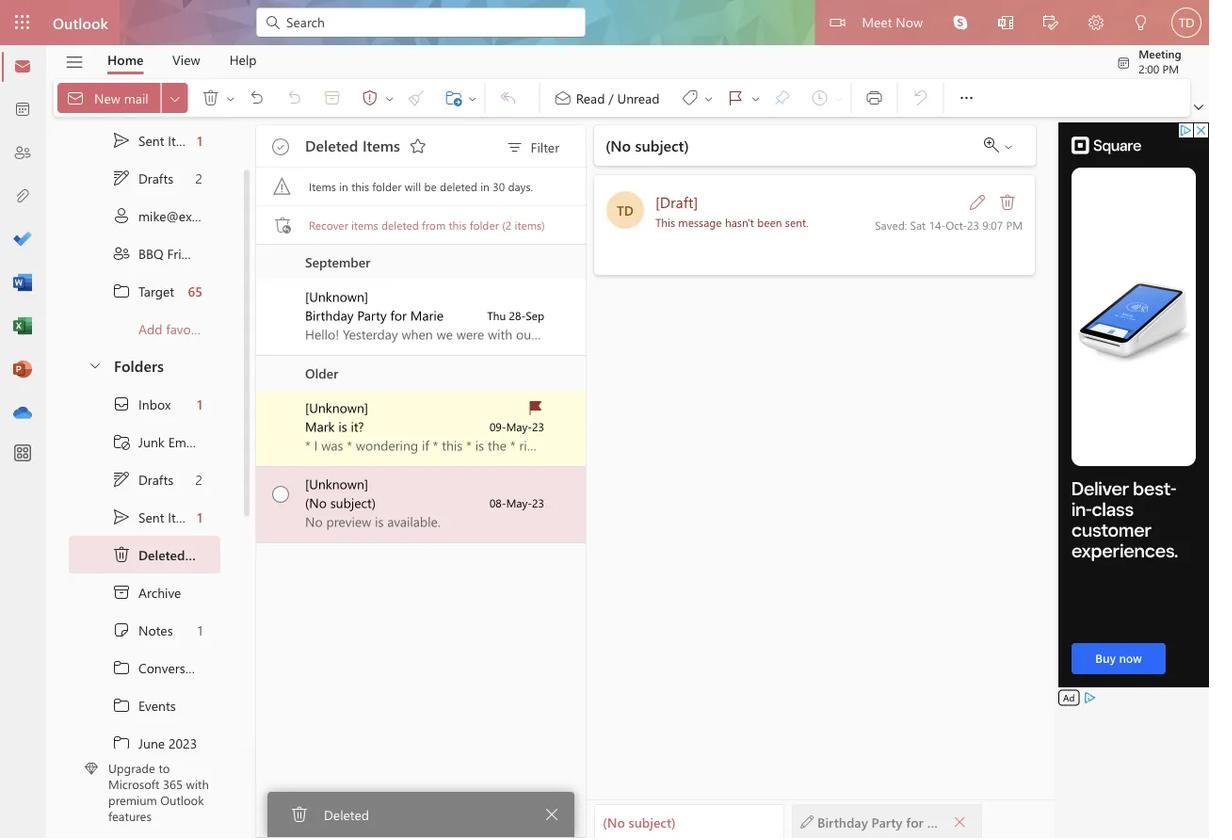 Task type: locate. For each thing, give the bounding box(es) containing it.
june
[[139, 735, 165, 752]]

 target
[[112, 282, 174, 301]]

outlook down to
[[160, 792, 204, 809]]

2 vertical spatial 23
[[532, 496, 545, 511]]


[[506, 139, 524, 157]]

2 vertical spatial is
[[375, 513, 384, 530]]

sent inside tree
[[139, 509, 164, 526]]

2  drafts from the top
[[112, 470, 173, 489]]

sent down mail
[[139, 132, 164, 149]]

0 vertical spatial marie
[[411, 307, 444, 324]]

[unknown] down was
[[305, 475, 369, 493]]

1 vertical spatial marie
[[928, 813, 962, 831]]

deleted items heading
[[305, 125, 433, 167]]

tree containing 
[[69, 385, 222, 839]]

1 vertical spatial select a conversation checkbox
[[260, 467, 305, 508]]

0 vertical spatial outlook
[[53, 12, 108, 33]]

23
[[968, 217, 980, 232], [532, 419, 545, 434], [532, 496, 545, 511]]

1 horizontal spatial is
[[375, 513, 384, 530]]

0 vertical spatial folder
[[372, 179, 402, 194]]

*
[[305, 437, 311, 454], [347, 437, 352, 454], [433, 437, 439, 454], [466, 437, 472, 454], [510, 437, 516, 454], [551, 437, 556, 454]]

items up recover
[[309, 179, 336, 194]]

 
[[444, 89, 478, 107]]

 button
[[192, 83, 223, 113], [993, 187, 1023, 217]]

 read / unread
[[554, 89, 660, 107]]

 button right 
[[749, 83, 764, 113]]

upgrade to microsoft 365 with premium outlook features
[[108, 760, 209, 825]]

 button
[[223, 83, 238, 113], [382, 83, 397, 113]]

1 up " deleted items"
[[197, 509, 203, 526]]

 inside  
[[467, 93, 478, 104]]

* left the in the bottom of the page
[[466, 437, 472, 454]]

1 vertical spatial (no
[[305, 494, 327, 512]]

365
[[163, 776, 183, 793]]

1 horizontal spatial outlook
[[160, 792, 204, 809]]

 button for 
[[382, 83, 397, 113]]

this up items at top left
[[352, 179, 369, 194]]

select a conversation checkbox down 'older'
[[260, 391, 305, 432]]

 drafts up  tree item
[[112, 169, 173, 188]]

2 vertical spatial [unknown]
[[305, 475, 369, 493]]

(no
[[606, 135, 631, 156], [305, 494, 327, 512], [603, 813, 625, 831]]

0 vertical spatial 23
[[968, 217, 980, 232]]

deleted
[[305, 135, 359, 155], [139, 546, 185, 564], [324, 806, 369, 824]]

older heading
[[256, 356, 586, 391]]

items inside deleted items 
[[363, 135, 400, 155]]

meet
[[863, 13, 893, 30]]


[[273, 216, 292, 235]]

 tree item down mail
[[69, 122, 220, 159]]

for inside reading pane main content
[[907, 813, 924, 831]]

1 vertical spatial td
[[617, 201, 634, 219]]


[[112, 395, 131, 414]]

 
[[681, 89, 715, 107]]

 drafts for 
[[112, 169, 173, 188]]

1  from the top
[[272, 139, 289, 155]]

 inside  
[[750, 93, 762, 104]]

home
[[107, 51, 144, 68]]

sent.
[[786, 214, 809, 229]]


[[167, 91, 183, 106], [467, 93, 478, 104], [703, 93, 715, 104], [225, 93, 236, 104], [384, 93, 395, 104], [750, 93, 762, 104], [1003, 141, 1015, 153], [88, 358, 103, 373]]

folder left the (2 at top
[[470, 217, 499, 232]]

0 vertical spatial subject)
[[636, 135, 689, 156]]

deleted inside deleted items 
[[305, 135, 359, 155]]

2 vertical spatial (no
[[603, 813, 625, 831]]

2  button from the left
[[749, 83, 764, 113]]

1 vertical spatial 
[[272, 486, 289, 503]]

0 horizontal spatial  button
[[223, 83, 238, 113]]

 drafts inside tree
[[112, 470, 173, 489]]

1 right notes
[[198, 622, 203, 639]]

td inside test dummy image
[[617, 201, 634, 219]]

2 2 from the top
[[196, 471, 203, 488]]

select a conversation checkbox up no
[[260, 467, 305, 508]]


[[65, 52, 84, 72]]

items left 
[[363, 135, 400, 155]]

1 horizontal spatial marie
[[928, 813, 962, 831]]

0 horizontal spatial  button
[[192, 83, 223, 113]]

(2
[[502, 217, 512, 232]]

 tree item
[[69, 272, 220, 310], [69, 649, 220, 687], [69, 687, 220, 725], [69, 725, 220, 762]]

1 vertical spatial outlook
[[160, 792, 204, 809]]

unread
[[618, 89, 660, 106]]

1 vertical spatial [unknown]
[[305, 399, 369, 416]]

 button right 
[[382, 83, 397, 113]]

0 vertical spatial  button
[[192, 83, 223, 113]]

1 sent from the top
[[139, 132, 164, 149]]

0 horizontal spatial marie
[[411, 307, 444, 324]]

pm right 9:07
[[1007, 217, 1023, 232]]

2  from the top
[[272, 486, 289, 503]]

 up 
[[112, 169, 131, 188]]

1 vertical spatial  tree item
[[69, 461, 220, 498]]

0 vertical spatial  sent items 1
[[112, 131, 203, 150]]

deleted left from
[[382, 217, 419, 232]]

1 vertical spatial  drafts
[[112, 470, 173, 489]]

2 vertical spatial subject)
[[629, 813, 676, 831]]

 left target on the left top of the page
[[112, 282, 131, 301]]

message
[[679, 214, 722, 229]]

select a conversation checkbox for (no subject)
[[260, 467, 305, 508]]

 right 
[[703, 93, 715, 104]]

right
[[520, 437, 547, 454]]

word image
[[13, 274, 32, 293]]

 tree item up 
[[69, 159, 220, 197]]

0 vertical spatial deleted
[[440, 179, 478, 194]]

0 horizontal spatial deleted
[[382, 217, 419, 232]]

may- down right
[[507, 496, 532, 511]]

in left 30
[[481, 179, 490, 194]]

 tree item up  events
[[69, 649, 220, 687]]

0 vertical spatial deleted
[[305, 135, 359, 155]]

1  from the top
[[112, 169, 131, 188]]

birthday inside message list list box
[[305, 307, 354, 324]]

0 vertical spatial 
[[112, 169, 131, 188]]

may-
[[507, 419, 532, 434], [507, 496, 532, 511]]

 up  tree item
[[112, 508, 131, 527]]

* right if
[[433, 437, 439, 454]]

 up upgrade
[[112, 734, 131, 753]]


[[727, 89, 746, 107]]

0 vertical spatial [unknown]
[[305, 288, 369, 305]]

1 may- from the top
[[507, 419, 532, 434]]

2  button from the left
[[382, 83, 397, 113]]

 for 
[[1003, 141, 1015, 153]]

2  tree item from the top
[[69, 498, 220, 536]]

0 vertical spatial  drafts
[[112, 169, 173, 188]]

 right the 
[[467, 93, 478, 104]]

2  sent items 1 from the top
[[112, 508, 203, 527]]

 tree item down  events
[[69, 725, 220, 762]]

td button
[[1165, 0, 1210, 45]]

0 horizontal spatial pm
[[1007, 217, 1023, 232]]

2  from the top
[[112, 508, 131, 527]]

is left it?
[[339, 418, 347, 435]]

1 vertical spatial folder
[[470, 217, 499, 232]]

0 vertical spatial drafts
[[139, 169, 173, 187]]

2 up mike@example.com
[[196, 169, 203, 187]]

 button left ''
[[223, 83, 238, 113]]

 
[[361, 89, 395, 107]]

september heading
[[256, 245, 586, 280]]

1 horizontal spatial td
[[1179, 15, 1195, 30]]

(no subject)
[[606, 135, 689, 156], [305, 494, 376, 512], [603, 813, 676, 831]]

2 select a conversation checkbox from the top
[[260, 467, 305, 508]]

td left this at the top of page
[[617, 201, 634, 219]]

 right 
[[750, 93, 762, 104]]

 left events
[[112, 696, 131, 715]]

1 horizontal spatial for
[[907, 813, 924, 831]]

1 vertical spatial  tree item
[[69, 498, 220, 536]]

23 left 9:07
[[968, 217, 980, 232]]

 inside  
[[225, 93, 236, 104]]

2  tree item from the top
[[69, 649, 220, 687]]

2 for 
[[196, 471, 203, 488]]

* right was
[[347, 437, 352, 454]]

* right right
[[551, 437, 556, 454]]

0 vertical spatial is
[[339, 418, 347, 435]]

tab list
[[93, 45, 271, 74]]

1 horizontal spatial  button
[[382, 83, 397, 113]]

3 1 from the top
[[197, 509, 203, 526]]


[[272, 139, 289, 155], [272, 486, 289, 503]]

1  tree item from the top
[[69, 122, 220, 159]]

 left folders
[[88, 358, 103, 373]]

0 vertical spatial party
[[357, 307, 387, 324]]

set your advertising preferences image
[[1083, 691, 1098, 706]]


[[361, 89, 379, 107]]

1 up email
[[197, 396, 203, 413]]

1 2 from the top
[[196, 169, 203, 187]]

powerpoint image
[[13, 361, 32, 380]]

 down 
[[112, 659, 131, 677]]

1  drafts from the top
[[112, 169, 173, 188]]

1 vertical spatial for
[[907, 813, 924, 831]]

0 vertical spatial select a conversation checkbox
[[260, 391, 305, 432]]

drafts inside tree
[[139, 471, 173, 488]]

premium
[[108, 792, 157, 809]]

0 vertical spatial birthday
[[305, 307, 354, 324]]

2 may- from the top
[[507, 496, 532, 511]]

1  from the top
[[112, 131, 131, 150]]

1  button from the left
[[162, 83, 188, 113]]

1 * from the left
[[305, 437, 311, 454]]

 bbq friends
[[112, 244, 209, 263]]

meeting
[[1139, 46, 1182, 61]]

1 vertical spatial 
[[112, 470, 131, 489]]

0 vertical spatial 
[[272, 139, 289, 155]]

 button
[[938, 0, 984, 45]]


[[801, 816, 814, 829]]

td up meeting
[[1179, 15, 1195, 30]]

3  from the top
[[112, 696, 131, 715]]

0 vertical spatial (no
[[606, 135, 631, 156]]

 for 
[[384, 93, 395, 104]]

* left i
[[305, 437, 311, 454]]


[[409, 137, 428, 155]]

2  tree item from the top
[[69, 461, 220, 498]]

 button down the view button
[[192, 83, 223, 113]]

inbox
[[139, 396, 171, 413]]

0 horizontal spatial td
[[617, 201, 634, 219]]

 right 
[[384, 93, 395, 104]]

0 vertical spatial  tree item
[[69, 122, 220, 159]]

birthday right 
[[818, 813, 869, 831]]

1 vertical spatial pm
[[1007, 217, 1023, 232]]

1 vertical spatial sent
[[139, 509, 164, 526]]

items up " deleted items"
[[168, 509, 200, 526]]


[[444, 89, 463, 107]]

2 vertical spatial this
[[442, 437, 463, 454]]

0 horizontal spatial  button
[[162, 83, 188, 113]]

 drafts down  tree item
[[112, 470, 173, 489]]

1 horizontal spatial folder
[[470, 217, 499, 232]]

1  sent items 1 from the top
[[112, 131, 203, 150]]

 birthday party for marie 
[[801, 813, 967, 831]]

(no subject) button
[[595, 805, 785, 839]]

1 vertical spatial 23
[[532, 419, 545, 434]]

folder
[[372, 179, 402, 194], [470, 217, 499, 232]]

1  tree item from the top
[[69, 159, 220, 197]]

2 horizontal spatial is
[[476, 437, 484, 454]]

application
[[0, 0, 1210, 839]]

1 vertical spatial party
[[872, 813, 903, 831]]

4 1 from the top
[[198, 622, 203, 639]]

 tree item
[[69, 159, 220, 197], [69, 461, 220, 498]]

0 horizontal spatial party
[[357, 307, 387, 324]]

deleted for deleted
[[324, 806, 369, 824]]

2  from the top
[[112, 659, 131, 677]]

items up the  tree item at the left bottom
[[189, 546, 222, 564]]

 inside  
[[703, 93, 715, 104]]

recover items deleted from this folder (2 items) button
[[309, 217, 586, 233]]

23 for * i was * wondering if * this * is the * right * answer?
[[532, 419, 545, 434]]

 button right 
[[993, 187, 1023, 217]]

0 vertical spatial 
[[112, 131, 131, 150]]


[[201, 89, 220, 107], [999, 193, 1018, 212], [112, 546, 131, 564], [290, 806, 309, 824]]

3 [unknown] from the top
[[305, 475, 369, 493]]

3 * from the left
[[433, 437, 439, 454]]

 tree item
[[69, 612, 220, 649]]

pm right 2:00
[[1163, 61, 1180, 76]]

 tree item for 
[[69, 159, 220, 197]]

1 vertical spatial 
[[112, 508, 131, 527]]

read
[[576, 89, 605, 106]]

to do image
[[13, 231, 32, 250]]

this right if
[[442, 437, 463, 454]]

drafts up  tree item
[[139, 169, 173, 187]]

move & delete group
[[57, 79, 481, 117]]

deleted inside recover items deleted from this folder (2 items) button
[[382, 217, 419, 232]]

0 horizontal spatial is
[[339, 418, 347, 435]]

tags group
[[544, 79, 847, 117]]

* i was * wondering if * this * is the * right * answer?
[[305, 437, 606, 454]]

folders
[[114, 355, 164, 375]]

 tree item
[[69, 385, 220, 423]]

1 vertical spatial deleted
[[139, 546, 185, 564]]

sent
[[139, 132, 164, 149], [139, 509, 164, 526]]

is right preview
[[375, 513, 384, 530]]

23 down 
[[532, 419, 545, 434]]

td inside dropdown button
[[1179, 15, 1195, 30]]

application containing outlook
[[0, 0, 1210, 839]]

was
[[322, 437, 343, 454]]

1 vertical spatial (no subject)
[[305, 494, 376, 512]]

add
[[139, 320, 163, 338]]

this right from
[[449, 217, 467, 232]]

september
[[305, 253, 371, 271]]

1 vertical spatial birthday
[[818, 813, 869, 831]]

in up recover
[[339, 179, 348, 194]]

1  from the top
[[112, 282, 131, 301]]

this inside message list list box
[[442, 437, 463, 454]]

09-may-23
[[490, 419, 545, 434]]


[[1134, 15, 1150, 30]]

2 [unknown] from the top
[[305, 399, 369, 416]]

1 vertical spatial subject)
[[330, 494, 376, 512]]

0 vertical spatial may-
[[507, 419, 532, 434]]

 tree item up june
[[69, 687, 220, 725]]

 left  "button"
[[225, 93, 236, 104]]

 button
[[1119, 0, 1165, 48]]

 inside select all messages option
[[272, 139, 289, 155]]

[unknown] up mark is it?
[[305, 399, 369, 416]]

 tree item up add
[[69, 272, 220, 310]]

 tree item
[[69, 122, 220, 159], [69, 498, 220, 536]]

0 vertical spatial (no subject)
[[606, 135, 689, 156]]

0 vertical spatial td
[[1179, 15, 1195, 30]]

1 vertical spatial drafts
[[139, 471, 173, 488]]

 mike@example.com
[[112, 206, 256, 225]]

1 horizontal spatial pm
[[1163, 61, 1180, 76]]

outlook up  button
[[53, 12, 108, 33]]

 inside button
[[545, 807, 560, 823]]

(no inside button
[[603, 813, 625, 831]]

1 vertical spatial deleted
[[382, 217, 419, 232]]


[[112, 282, 131, 301], [112, 659, 131, 677], [112, 696, 131, 715], [112, 734, 131, 753]]

 button
[[238, 83, 276, 113]]

 for  events
[[112, 696, 131, 715]]

 inside  
[[384, 93, 395, 104]]

0 horizontal spatial birthday
[[305, 307, 354, 324]]

sep
[[526, 308, 545, 323]]

 button
[[948, 79, 986, 117]]

with
[[186, 776, 209, 793]]

0 horizontal spatial folder
[[372, 179, 402, 194]]

[unknown] down september at the left top
[[305, 288, 369, 305]]

mike@example.com
[[139, 207, 256, 224]]

drafts for 
[[139, 169, 173, 187]]

[unknown] for birthday
[[305, 288, 369, 305]]


[[1044, 15, 1059, 30]]

0 vertical spatial 2
[[196, 169, 203, 187]]

 tree item
[[69, 574, 220, 612]]

2 inside tree
[[196, 471, 203, 488]]

birthday down september at the left top
[[305, 307, 354, 324]]

 down  on the bottom left
[[112, 470, 131, 489]]

2 drafts from the top
[[139, 471, 173, 488]]

5 * from the left
[[510, 437, 516, 454]]

 down  new mail
[[112, 131, 131, 150]]

23 right 08-
[[532, 496, 545, 511]]

this inside button
[[449, 217, 467, 232]]

2 1 from the top
[[197, 396, 203, 413]]

party right 
[[872, 813, 903, 831]]

1 vertical spatial may-
[[507, 496, 532, 511]]

items in this folder will be deleted in 30 days.
[[309, 179, 533, 194]]

from
[[422, 217, 446, 232]]

4  from the top
[[112, 734, 131, 753]]

 inside tree
[[112, 470, 131, 489]]

0 vertical spatial for
[[391, 307, 407, 324]]

1  button from the left
[[223, 83, 238, 113]]

outlook banner
[[0, 0, 1210, 48]]

23 inside reading pane main content
[[968, 217, 980, 232]]

1 vertical spatial 2
[[196, 471, 203, 488]]

td for test dummy image in the right of the page
[[617, 201, 634, 219]]

 inside tree
[[112, 508, 131, 527]]

0 horizontal spatial in
[[339, 179, 348, 194]]

2  from the top
[[112, 470, 131, 489]]

 junk email
[[112, 432, 199, 451]]

2 down email
[[196, 471, 203, 488]]

 tree item up " deleted items"
[[69, 498, 220, 536]]

0 vertical spatial pm
[[1163, 61, 1180, 76]]

is left the in the bottom of the page
[[476, 437, 484, 454]]

1 down   in the left top of the page
[[197, 132, 203, 149]]


[[112, 169, 131, 188], [112, 470, 131, 489]]

0 horizontal spatial 
[[545, 807, 560, 823]]

* right the in the bottom of the page
[[510, 437, 516, 454]]

 right 
[[1003, 141, 1015, 153]]

party down september at the left top
[[357, 307, 387, 324]]


[[112, 206, 131, 225]]

2
[[196, 169, 203, 187], [196, 471, 203, 488]]

2 vertical spatial deleted
[[324, 806, 369, 824]]

/
[[609, 89, 614, 106]]

drafts down  junk email
[[139, 471, 173, 488]]


[[681, 89, 700, 107]]

1 vertical spatial this
[[449, 217, 467, 232]]

 sent items 1 up " deleted items"
[[112, 508, 203, 527]]

1 horizontal spatial  button
[[993, 187, 1023, 217]]

2 sent from the top
[[139, 509, 164, 526]]

 button right mail
[[162, 83, 188, 113]]

 tree item down "junk"
[[69, 461, 220, 498]]

 for 
[[112, 659, 131, 677]]

items inside " deleted items"
[[189, 546, 222, 564]]

for inside message list list box
[[391, 307, 407, 324]]

drafts
[[139, 169, 173, 187], [139, 471, 173, 488]]

premium features image
[[85, 763, 98, 776]]

1 horizontal spatial birthday
[[818, 813, 869, 831]]

view button
[[158, 45, 214, 74]]


[[1195, 103, 1204, 112]]

1 vertical spatial  sent items 1
[[112, 508, 203, 527]]

tree
[[69, 385, 222, 839]]

 sent items 1 down mail
[[112, 131, 203, 150]]

 inside message list section
[[290, 806, 309, 824]]

 for  june 2023
[[112, 734, 131, 753]]


[[112, 432, 131, 451]]

to
[[159, 760, 170, 777]]

this
[[352, 179, 369, 194], [449, 217, 467, 232], [442, 437, 463, 454]]

0 horizontal spatial outlook
[[53, 12, 108, 33]]

outlook
[[53, 12, 108, 33], [160, 792, 204, 809]]

 inside select a conversation option
[[272, 486, 289, 503]]

(no subject) inside message list list box
[[305, 494, 376, 512]]

0 vertical spatial sent
[[139, 132, 164, 149]]

0 vertical spatial  tree item
[[69, 159, 220, 197]]

birthday
[[305, 307, 354, 324], [818, 813, 869, 831]]

may- up right
[[507, 419, 532, 434]]

1 select a conversation checkbox from the top
[[260, 391, 305, 432]]

Select a conversation checkbox
[[260, 391, 305, 432], [260, 467, 305, 508]]

1 horizontal spatial  button
[[749, 83, 764, 113]]

select a conversation checkbox containing 
[[260, 467, 305, 508]]

1 drafts from the top
[[139, 169, 173, 187]]

1 [unknown] from the top
[[305, 288, 369, 305]]

excel image
[[13, 318, 32, 336]]

subject) inside message list list box
[[330, 494, 376, 512]]

folder left "will" at the left of the page
[[372, 179, 402, 194]]

14-
[[929, 217, 946, 232]]

sent up  tree item
[[139, 509, 164, 526]]

deleted right be
[[440, 179, 478, 194]]

deleted inside " deleted items"
[[139, 546, 185, 564]]

left-rail-appbar navigation
[[4, 45, 41, 435]]


[[958, 89, 977, 107]]

1 horizontal spatial party
[[872, 813, 903, 831]]

1 horizontal spatial in
[[481, 179, 490, 194]]

2 vertical spatial (no subject)
[[603, 813, 676, 831]]

 inside  
[[1003, 141, 1015, 153]]

0 horizontal spatial for
[[391, 307, 407, 324]]

0 vertical spatial this
[[352, 179, 369, 194]]



Task type: vqa. For each thing, say whether or not it's contained in the screenshot.
bottom team
no



Task type: describe. For each thing, give the bounding box(es) containing it.
1 horizontal spatial  button
[[948, 809, 972, 835]]

23 for no preview is available.
[[532, 496, 545, 511]]

mark
[[305, 418, 335, 435]]

friends
[[167, 245, 209, 262]]

2 in from the left
[[481, 179, 490, 194]]

more apps image
[[13, 445, 32, 464]]

6 * from the left
[[551, 437, 556, 454]]

will
[[405, 179, 421, 194]]

this
[[656, 214, 676, 229]]

events
[[139, 697, 176, 714]]

 search field
[[256, 0, 586, 42]]

3  tree item from the top
[[69, 687, 220, 725]]

older
[[305, 364, 339, 382]]


[[865, 89, 884, 107]]

1 inside  tree item
[[197, 396, 203, 413]]

 inside  tree item
[[112, 546, 131, 564]]

1 in from the left
[[339, 179, 348, 194]]

add favorite
[[139, 320, 210, 338]]

calendar image
[[13, 101, 32, 120]]

 for 
[[750, 93, 762, 104]]

0 horizontal spatial  button
[[537, 800, 567, 830]]

 button inside tags group
[[749, 83, 764, 113]]

been
[[758, 214, 783, 229]]

favorite
[[166, 320, 210, 338]]

2:00
[[1139, 61, 1160, 76]]

answer?
[[560, 437, 606, 454]]


[[1117, 56, 1132, 71]]

items
[[352, 217, 378, 232]]

Search for email, meetings, files and more. field
[[285, 12, 575, 31]]

may- for * i was * wondering if * this * is the * right * answer?
[[507, 419, 532, 434]]

 filter
[[506, 138, 560, 157]]


[[554, 89, 573, 107]]

2 for 
[[196, 169, 203, 187]]

 tree item
[[69, 235, 220, 272]]

birthday party for marie
[[305, 307, 444, 324]]

mail
[[124, 89, 149, 106]]

 for 
[[703, 93, 715, 104]]

(no subject) inside button
[[603, 813, 676, 831]]

td for td dropdown button
[[1179, 15, 1195, 30]]

onedrive image
[[13, 404, 32, 423]]

4 * from the left
[[466, 437, 472, 454]]

 drafts for 
[[112, 470, 173, 489]]

party inside message list list box
[[357, 307, 387, 324]]

filter
[[531, 138, 560, 156]]

message list section
[[256, 121, 606, 838]]

08-
[[490, 496, 507, 511]]

saved: sat 14-oct-23 9:07 pm
[[876, 217, 1023, 232]]

if
[[422, 437, 429, 454]]

 inside button
[[88, 358, 103, 373]]

deleted for deleted items 
[[305, 135, 359, 155]]


[[830, 15, 846, 30]]

 for 
[[112, 470, 131, 489]]

be
[[424, 179, 437, 194]]

folder inside button
[[470, 217, 499, 232]]

birthday inside reading pane main content
[[818, 813, 869, 831]]

28-
[[509, 308, 526, 323]]

[unknown] for (no
[[305, 475, 369, 493]]

 for 
[[467, 93, 478, 104]]

select a conversation checkbox for mark is it?
[[260, 391, 305, 432]]

junk
[[139, 433, 165, 451]]

email
[[168, 433, 199, 451]]

 tree item
[[69, 423, 220, 461]]

 tree item for 
[[69, 461, 220, 498]]

thu 28-sep
[[488, 308, 545, 323]]

4  tree item from the top
[[69, 725, 220, 762]]

2 * from the left
[[347, 437, 352, 454]]

 for 
[[225, 93, 236, 104]]

 button
[[963, 187, 993, 217]]

preview
[[326, 513, 372, 530]]

2023
[[169, 735, 197, 752]]

1  tree item from the top
[[69, 272, 220, 310]]

i
[[314, 437, 318, 454]]

marie inside reading pane main content
[[928, 813, 962, 831]]

the
[[488, 437, 507, 454]]

1 horizontal spatial deleted
[[440, 179, 478, 194]]

items up  mike@example.com
[[168, 132, 200, 149]]

 tree item inside tree
[[69, 498, 220, 536]]

folders tree item
[[69, 348, 220, 385]]

Select all messages checkbox
[[268, 134, 294, 160]]

 button
[[1074, 0, 1119, 48]]

outlook link
[[53, 0, 108, 45]]

 inside  birthday party for marie 
[[954, 816, 967, 829]]

 button
[[351, 83, 382, 113]]

 tree item
[[69, 197, 256, 235]]

 events
[[112, 696, 176, 715]]

pm inside reading pane main content
[[1007, 217, 1023, 232]]

td button
[[607, 191, 644, 229]]

it?
[[351, 418, 364, 435]]


[[527, 399, 546, 417]]

 inside  button
[[999, 193, 1018, 212]]

drafts for 
[[139, 471, 173, 488]]


[[969, 193, 987, 212]]

 for  target
[[112, 282, 131, 301]]

tab list containing home
[[93, 45, 271, 74]]

saved:
[[876, 217, 908, 232]]

[draft]
[[656, 191, 698, 212]]


[[112, 244, 131, 263]]

notes
[[139, 622, 173, 639]]

people image
[[13, 144, 32, 163]]

 button inside move & delete group
[[162, 83, 188, 113]]

1 vertical spatial is
[[476, 437, 484, 454]]

subject) inside button
[[629, 813, 676, 831]]

65
[[188, 282, 203, 300]]

add favorite tree item
[[69, 310, 220, 348]]

recover items deleted from this folder (2 items)
[[309, 217, 545, 232]]

 
[[727, 89, 762, 107]]

mail image
[[13, 57, 32, 76]]

 for 
[[112, 169, 131, 188]]

may- for no preview is available.
[[507, 496, 532, 511]]

features
[[108, 808, 152, 825]]

 button
[[856, 83, 894, 113]]

 
[[985, 138, 1015, 153]]

 right mail
[[167, 91, 183, 106]]

 button
[[78, 348, 110, 383]]

08-may-23
[[490, 496, 545, 511]]

message list list box
[[256, 245, 606, 838]]

(no inside message list list box
[[305, 494, 327, 512]]


[[954, 15, 969, 30]]

test dummy image
[[607, 191, 644, 229]]

marie inside message list list box
[[411, 307, 444, 324]]

reading pane main content
[[587, 118, 1054, 839]]

30
[[493, 179, 505, 194]]

party inside reading pane main content
[[872, 813, 903, 831]]

 june 2023
[[112, 734, 197, 753]]


[[112, 583, 131, 602]]

pm inside  meeting 2:00 pm
[[1163, 61, 1180, 76]]

archive
[[139, 584, 181, 601]]

home button
[[93, 45, 158, 74]]

Select a conversation checkbox
[[260, 280, 305, 320]]


[[985, 138, 1000, 153]]

recover
[[309, 217, 348, 232]]

09-
[[490, 419, 507, 434]]

hasn't
[[725, 214, 755, 229]]

1 inside  tree item
[[198, 622, 203, 639]]

files image
[[13, 188, 32, 206]]

outlook inside upgrade to microsoft 365 with premium outlook features
[[160, 792, 204, 809]]

1 vertical spatial  button
[[993, 187, 1023, 217]]

 button
[[984, 0, 1029, 48]]

 new mail
[[66, 89, 149, 107]]

 button for 
[[223, 83, 238, 113]]

 archive
[[112, 583, 181, 602]]

 inside move & delete group
[[201, 89, 220, 107]]

 tree item
[[69, 536, 222, 574]]

[draft] this message hasn't been sent.
[[656, 191, 809, 229]]

oct-
[[946, 217, 968, 232]]

1 1 from the top
[[197, 132, 203, 149]]

 meeting 2:00 pm
[[1117, 46, 1182, 76]]

thu
[[488, 308, 506, 323]]

outlook inside banner
[[53, 12, 108, 33]]

new
[[94, 89, 121, 106]]



